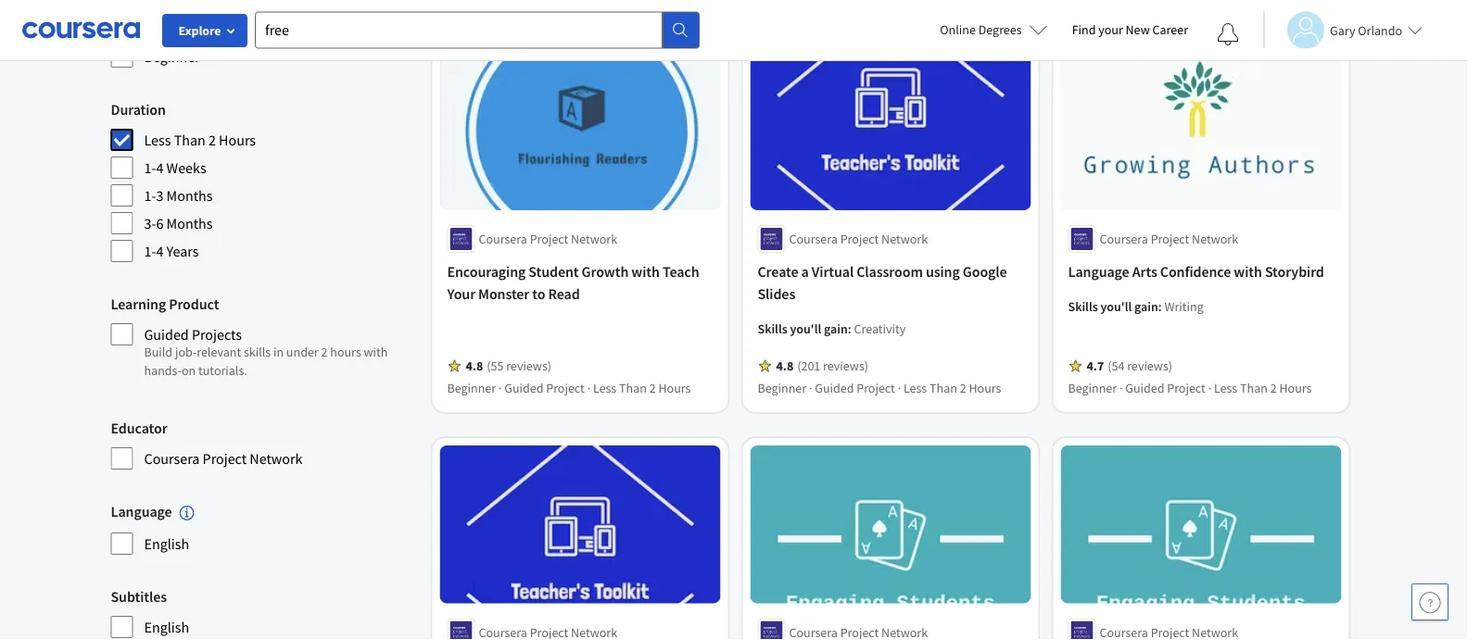Task type: vqa. For each thing, say whether or not it's contained in the screenshot.
STORYBIRD
yes



Task type: describe. For each thing, give the bounding box(es) containing it.
google
[[963, 262, 1007, 281]]

information about this filter group image
[[179, 506, 194, 521]]

1- for 1-3 months
[[144, 186, 156, 205]]

you'll for create
[[790, 321, 822, 337]]

network for virtual
[[882, 231, 928, 247]]

learning
[[111, 295, 166, 313]]

encouraging student growth with teach your monster to read
[[447, 262, 699, 303]]

than for 4.8 (201 reviews)
[[930, 380, 957, 397]]

What do you want to learn? text field
[[255, 12, 663, 49]]

create a virtual classroom using google slides link
[[758, 260, 1024, 305]]

explore button
[[162, 14, 248, 47]]

projects
[[192, 325, 242, 344]]

project down 4.8 (55 reviews)
[[546, 380, 585, 397]]

with inside build job-relevant skills in under 2 hours with hands-on tutorials.
[[364, 344, 388, 361]]

build
[[144, 344, 173, 361]]

1 reviews) from the left
[[506, 358, 552, 374]]

beginner inside 'level' 'group'
[[144, 47, 200, 66]]

4 for years
[[156, 242, 164, 260]]

educator group
[[111, 417, 414, 471]]

less for 4.8 (55 reviews)
[[593, 380, 617, 397]]

4 · from the left
[[898, 380, 901, 397]]

hours inside duration group
[[219, 131, 256, 149]]

3 · from the left
[[809, 380, 812, 397]]

arts
[[1133, 262, 1158, 281]]

gary orlando button
[[1264, 12, 1423, 49]]

with for confidence
[[1234, 262, 1262, 281]]

skills for create a virtual classroom using google slides
[[758, 321, 788, 337]]

online
[[940, 21, 976, 38]]

language group
[[111, 501, 414, 556]]

1 beginner · guided project · less than 2 hours from the left
[[447, 380, 691, 397]]

4.8 (201 reviews)
[[776, 358, 869, 374]]

growth
[[582, 262, 629, 281]]

english for language group
[[144, 535, 189, 553]]

gary orlando
[[1330, 22, 1403, 38]]

relevant
[[197, 344, 241, 361]]

4.7
[[1087, 358, 1104, 374]]

read
[[548, 284, 580, 303]]

writing
[[1165, 298, 1204, 315]]

beginner for 4.7 (54 reviews)
[[1068, 380, 1117, 397]]

1-4 years
[[144, 242, 199, 260]]

skills you'll gain : creativity
[[758, 321, 906, 337]]

career
[[1153, 21, 1188, 38]]

level group
[[111, 15, 414, 69]]

duration
[[111, 100, 166, 119]]

online degrees
[[940, 21, 1022, 38]]

reviews) for create a virtual classroom using google slides
[[823, 358, 869, 374]]

coursera project network inside educator group
[[144, 450, 303, 468]]

guided for 4.8 (55 reviews)
[[505, 380, 544, 397]]

months for 1-3 months
[[166, 186, 213, 205]]

hours for 4.8 (55 reviews)
[[659, 380, 691, 397]]

create
[[758, 262, 799, 281]]

coursera inside educator group
[[144, 450, 200, 468]]

show notifications image
[[1217, 23, 1239, 45]]

1- for 1-4 weeks
[[144, 159, 156, 177]]

1-4 weeks
[[144, 159, 206, 177]]

months for 3-6 months
[[166, 214, 213, 233]]

hours
[[330, 344, 361, 361]]

coursera for a
[[789, 231, 838, 247]]

coursera project network for growth
[[479, 231, 617, 247]]

beginner for 4.8 (201 reviews)
[[758, 380, 807, 397]]

coursera project network for virtual
[[789, 231, 928, 247]]

1- for 1-4 years
[[144, 242, 156, 260]]

online degrees button
[[925, 9, 1063, 50]]

find
[[1072, 21, 1096, 38]]

guided inside learning product group
[[144, 325, 189, 344]]

job-
[[175, 344, 197, 361]]

gain for confidence
[[1135, 298, 1159, 315]]

you'll for language
[[1101, 298, 1132, 315]]

your
[[1099, 21, 1123, 38]]

than inside duration group
[[174, 131, 206, 149]]

4.7 (54 reviews)
[[1087, 358, 1173, 374]]

4.8 for 4.8 (55 reviews)
[[466, 358, 483, 374]]

learning product
[[111, 295, 219, 313]]

tutorials.
[[198, 362, 247, 379]]

level
[[111, 17, 144, 35]]

less for 4.8 (201 reviews)
[[904, 380, 927, 397]]

project down 4.7 (54 reviews)
[[1167, 380, 1206, 397]]

project inside educator group
[[203, 450, 247, 468]]

confidence
[[1160, 262, 1231, 281]]

explore
[[178, 22, 221, 39]]

coursera for student
[[479, 231, 527, 247]]

5 · from the left
[[1120, 380, 1123, 397]]

skills
[[244, 344, 271, 361]]

language arts confidence with storybird
[[1068, 262, 1325, 281]]

beginner · guided project · less than 2 hours for language arts confidence with storybird
[[1068, 380, 1312, 397]]

hands-
[[144, 362, 182, 379]]

coursera for arts
[[1100, 231, 1148, 247]]

2 · from the left
[[587, 380, 591, 397]]

your
[[447, 284, 476, 303]]

encouraging
[[447, 262, 526, 281]]

(54
[[1108, 358, 1125, 374]]

student
[[529, 262, 579, 281]]

storybird
[[1265, 262, 1325, 281]]

reviews) for language arts confidence with storybird
[[1127, 358, 1173, 374]]

project down 4.8 (201 reviews) at the bottom right
[[857, 380, 895, 397]]

new
[[1126, 21, 1150, 38]]

teach
[[663, 262, 699, 281]]

guided for 4.8 (201 reviews)
[[815, 380, 854, 397]]

under
[[286, 344, 319, 361]]

learning product group
[[111, 293, 414, 387]]



Task type: locate. For each thing, give the bounding box(es) containing it.
duration group
[[111, 98, 414, 263]]

with
[[632, 262, 660, 281], [1234, 262, 1262, 281], [364, 344, 388, 361]]

coursera down educator
[[144, 450, 200, 468]]

0 horizontal spatial with
[[364, 344, 388, 361]]

project
[[530, 231, 569, 247], [841, 231, 879, 247], [1151, 231, 1190, 247], [546, 380, 585, 397], [857, 380, 895, 397], [1167, 380, 1206, 397], [203, 450, 247, 468]]

4.8 (55 reviews)
[[466, 358, 552, 374]]

reviews)
[[506, 358, 552, 374], [823, 358, 869, 374], [1127, 358, 1173, 374]]

1- up 3
[[144, 159, 156, 177]]

0 vertical spatial language
[[1068, 262, 1130, 281]]

build job-relevant skills in under 2 hours with hands-on tutorials.
[[144, 344, 388, 379]]

None search field
[[255, 12, 700, 49]]

english inside subtitles group
[[144, 618, 189, 637]]

coursera project network up virtual
[[789, 231, 928, 247]]

0 vertical spatial gain
[[1135, 298, 1159, 315]]

language for language arts confidence with storybird
[[1068, 262, 1130, 281]]

1 horizontal spatial 4.8
[[776, 358, 794, 374]]

language inside group
[[111, 502, 172, 521]]

with left storybird
[[1234, 262, 1262, 281]]

2 horizontal spatial beginner · guided project · less than 2 hours
[[1068, 380, 1312, 397]]

with left the teach
[[632, 262, 660, 281]]

1 english from the top
[[144, 535, 189, 553]]

beginner for 4.8 (55 reviews)
[[447, 380, 496, 397]]

guided down learning product
[[144, 325, 189, 344]]

0 horizontal spatial skills
[[758, 321, 788, 337]]

coursera up a
[[789, 231, 838, 247]]

3 reviews) from the left
[[1127, 358, 1173, 374]]

network up growth
[[571, 231, 617, 247]]

0 horizontal spatial 4.8
[[466, 358, 483, 374]]

1 horizontal spatial gain
[[1135, 298, 1159, 315]]

coursera up the "encouraging"
[[479, 231, 527, 247]]

gary
[[1330, 22, 1356, 38]]

1 horizontal spatial with
[[632, 262, 660, 281]]

months
[[166, 186, 213, 205], [166, 214, 213, 233]]

2 vertical spatial 1-
[[144, 242, 156, 260]]

on
[[182, 362, 196, 379]]

1- down 3- on the top
[[144, 242, 156, 260]]

slides
[[758, 284, 796, 303]]

coursera project network
[[479, 231, 617, 247], [789, 231, 928, 247], [1100, 231, 1239, 247], [144, 450, 303, 468]]

2 4.8 from the left
[[776, 358, 794, 374]]

gain for virtual
[[824, 321, 848, 337]]

encouraging student growth with teach your monster to read link
[[447, 260, 713, 305]]

coursera project network up student
[[479, 231, 617, 247]]

4
[[156, 159, 164, 177], [156, 242, 164, 260]]

0 vertical spatial 4
[[156, 159, 164, 177]]

classroom
[[857, 262, 923, 281]]

english inside language group
[[144, 535, 189, 553]]

beginner down explore
[[144, 47, 200, 66]]

network up language group
[[250, 450, 303, 468]]

beginner · guided project · less than 2 hours down 4.8 (55 reviews)
[[447, 380, 691, 397]]

1 horizontal spatial skills
[[1068, 298, 1098, 315]]

(201
[[797, 358, 821, 374]]

network inside educator group
[[250, 450, 303, 468]]

0 horizontal spatial beginner · guided project · less than 2 hours
[[447, 380, 691, 397]]

1 vertical spatial 1-
[[144, 186, 156, 205]]

hours for 4.7 (54 reviews)
[[1280, 380, 1312, 397]]

with inside encouraging student growth with teach your monster to read
[[632, 262, 660, 281]]

using
[[926, 262, 960, 281]]

1 vertical spatial language
[[111, 502, 172, 521]]

skills up 4.7
[[1068, 298, 1098, 315]]

1 4 from the top
[[156, 159, 164, 177]]

4.8
[[466, 358, 483, 374], [776, 358, 794, 374]]

1 horizontal spatial beginner · guided project · less than 2 hours
[[758, 380, 1002, 397]]

1 horizontal spatial you'll
[[1101, 298, 1132, 315]]

4 for weeks
[[156, 159, 164, 177]]

0 vertical spatial months
[[166, 186, 213, 205]]

0 vertical spatial :
[[1159, 298, 1162, 315]]

3
[[156, 186, 164, 205]]

coursera up 'arts'
[[1100, 231, 1148, 247]]

3-6 months
[[144, 214, 213, 233]]

3 1- from the top
[[144, 242, 156, 260]]

less for 4.7 (54 reviews)
[[1214, 380, 1238, 397]]

language arts confidence with storybird link
[[1068, 260, 1334, 283]]

than
[[174, 131, 206, 149], [619, 380, 647, 397], [930, 380, 957, 397], [1240, 380, 1268, 397]]

2 horizontal spatial reviews)
[[1127, 358, 1173, 374]]

creativity
[[854, 321, 906, 337]]

network up language arts confidence with storybird link
[[1192, 231, 1239, 247]]

0 vertical spatial skills
[[1068, 298, 1098, 315]]

subtitles
[[111, 588, 167, 606]]

beginner down 4.7
[[1068, 380, 1117, 397]]

english for subtitles group at the left bottom of page
[[144, 618, 189, 637]]

1 1- from the top
[[144, 159, 156, 177]]

2 for 4.8 (55 reviews)
[[650, 380, 656, 397]]

skills
[[1068, 298, 1098, 315], [758, 321, 788, 337]]

project up 'arts'
[[1151, 231, 1190, 247]]

years
[[166, 242, 199, 260]]

you'll
[[1101, 298, 1132, 315], [790, 321, 822, 337]]

0 vertical spatial 1-
[[144, 159, 156, 177]]

gain up 4.8 (201 reviews) at the bottom right
[[824, 321, 848, 337]]

network for confidence
[[1192, 231, 1239, 247]]

:
[[1159, 298, 1162, 315], [848, 321, 852, 337]]

1 horizontal spatial language
[[1068, 262, 1130, 281]]

a
[[801, 262, 809, 281]]

1 horizontal spatial :
[[1159, 298, 1162, 315]]

1 months from the top
[[166, 186, 213, 205]]

1 vertical spatial gain
[[824, 321, 848, 337]]

hours for 4.8 (201 reviews)
[[969, 380, 1002, 397]]

guided for 4.7 (54 reviews)
[[1126, 380, 1165, 397]]

2 4 from the top
[[156, 242, 164, 260]]

coursera project network up 'arts'
[[1100, 231, 1239, 247]]

1 vertical spatial 4
[[156, 242, 164, 260]]

months up years
[[166, 214, 213, 233]]

: for confidence
[[1159, 298, 1162, 315]]

educator
[[111, 419, 167, 438]]

language for language
[[111, 502, 172, 521]]

2 for 4.7 (54 reviews)
[[1271, 380, 1277, 397]]

0 vertical spatial you'll
[[1101, 298, 1132, 315]]

2 horizontal spatial with
[[1234, 262, 1262, 281]]

virtual
[[812, 262, 854, 281]]

: left creativity
[[848, 321, 852, 337]]

project up student
[[530, 231, 569, 247]]

language left information about this filter group "image"
[[111, 502, 172, 521]]

4.8 left the (55
[[466, 358, 483, 374]]

find your new career
[[1072, 21, 1188, 38]]

1-
[[144, 159, 156, 177], [144, 186, 156, 205], [144, 242, 156, 260]]

1 vertical spatial you'll
[[790, 321, 822, 337]]

1 vertical spatial :
[[848, 321, 852, 337]]

2 beginner · guided project · less than 2 hours from the left
[[758, 380, 1002, 397]]

4.8 for 4.8 (201 reviews)
[[776, 358, 794, 374]]

network for growth
[[571, 231, 617, 247]]

0 horizontal spatial gain
[[824, 321, 848, 337]]

skills down slides
[[758, 321, 788, 337]]

3 beginner · guided project · less than 2 hours from the left
[[1068, 380, 1312, 397]]

network
[[571, 231, 617, 247], [882, 231, 928, 247], [1192, 231, 1239, 247], [250, 450, 303, 468]]

skills you'll gain : writing
[[1068, 298, 1204, 315]]

guided projects
[[144, 325, 242, 344]]

reviews) right '(54'
[[1127, 358, 1173, 374]]

2 for 4.8 (201 reviews)
[[960, 380, 967, 397]]

degrees
[[979, 21, 1022, 38]]

1 · from the left
[[499, 380, 502, 397]]

2 inside duration group
[[209, 131, 216, 149]]

4 left years
[[156, 242, 164, 260]]

guided down 4.8 (55 reviews)
[[505, 380, 544, 397]]

1 vertical spatial english
[[144, 618, 189, 637]]

product
[[169, 295, 219, 313]]

create a virtual classroom using google slides
[[758, 262, 1007, 303]]

find your new career link
[[1063, 19, 1198, 42]]

coursera image
[[22, 15, 140, 45]]

2 months from the top
[[166, 214, 213, 233]]

1 vertical spatial months
[[166, 214, 213, 233]]

1 horizontal spatial reviews)
[[823, 358, 869, 374]]

1 vertical spatial skills
[[758, 321, 788, 337]]

help center image
[[1419, 591, 1442, 614]]

0 horizontal spatial you'll
[[790, 321, 822, 337]]

with for growth
[[632, 262, 660, 281]]

beginner down the (55
[[447, 380, 496, 397]]

guided down 4.7 (54 reviews)
[[1126, 380, 1165, 397]]

3-
[[144, 214, 156, 233]]

project up virtual
[[841, 231, 879, 247]]

with right the hours
[[364, 344, 388, 361]]

english down information about this filter group "image"
[[144, 535, 189, 553]]

0 horizontal spatial :
[[848, 321, 852, 337]]

2 1- from the top
[[144, 186, 156, 205]]

gain down 'arts'
[[1135, 298, 1159, 315]]

reviews) right the (55
[[506, 358, 552, 374]]

4 left weeks
[[156, 159, 164, 177]]

you'll up '(54'
[[1101, 298, 1132, 315]]

language
[[1068, 262, 1130, 281], [111, 502, 172, 521]]

: for virtual
[[848, 321, 852, 337]]

beginner · guided project · less than 2 hours for create a virtual classroom using google slides
[[758, 380, 1002, 397]]

2 english from the top
[[144, 618, 189, 637]]

beginner · guided project · less than 2 hours down creativity
[[758, 380, 1002, 397]]

6 · from the left
[[1208, 380, 1212, 397]]

1 4.8 from the left
[[466, 358, 483, 374]]

1-3 months
[[144, 186, 213, 205]]

less than 2 hours
[[144, 131, 256, 149]]

2 inside build job-relevant skills in under 2 hours with hands-on tutorials.
[[321, 344, 328, 361]]

in
[[273, 344, 284, 361]]

beginner
[[144, 47, 200, 66], [447, 380, 496, 397], [758, 380, 807, 397], [1068, 380, 1117, 397]]

network up classroom
[[882, 231, 928, 247]]

·
[[499, 380, 502, 397], [587, 380, 591, 397], [809, 380, 812, 397], [898, 380, 901, 397], [1120, 380, 1123, 397], [1208, 380, 1212, 397]]

coursera
[[479, 231, 527, 247], [789, 231, 838, 247], [1100, 231, 1148, 247], [144, 450, 200, 468]]

language left 'arts'
[[1068, 262, 1130, 281]]

months down weeks
[[166, 186, 213, 205]]

2
[[209, 131, 216, 149], [321, 344, 328, 361], [650, 380, 656, 397], [960, 380, 967, 397], [1271, 380, 1277, 397]]

guided down 4.8 (201 reviews) at the bottom right
[[815, 380, 854, 397]]

(55
[[487, 358, 504, 374]]

beginner · guided project · less than 2 hours
[[447, 380, 691, 397], [758, 380, 1002, 397], [1068, 380, 1312, 397]]

0 vertical spatial english
[[144, 535, 189, 553]]

skills for language arts confidence with storybird
[[1068, 298, 1098, 315]]

coursera project network for confidence
[[1100, 231, 1239, 247]]

2 reviews) from the left
[[823, 358, 869, 374]]

than for 4.8 (55 reviews)
[[619, 380, 647, 397]]

monster
[[478, 284, 530, 303]]

than for 4.7 (54 reviews)
[[1240, 380, 1268, 397]]

orlando
[[1358, 22, 1403, 38]]

hours
[[219, 131, 256, 149], [659, 380, 691, 397], [969, 380, 1002, 397], [1280, 380, 1312, 397]]

1- up 3- on the top
[[144, 186, 156, 205]]

to
[[532, 284, 546, 303]]

subtitles group
[[111, 586, 414, 639]]

beginner down the (201
[[758, 380, 807, 397]]

english down subtitles
[[144, 618, 189, 637]]

coursera project network up information about this filter group "image"
[[144, 450, 303, 468]]

guided
[[144, 325, 189, 344], [505, 380, 544, 397], [815, 380, 854, 397], [1126, 380, 1165, 397]]

project up language group
[[203, 450, 247, 468]]

0 horizontal spatial reviews)
[[506, 358, 552, 374]]

4.8 left the (201
[[776, 358, 794, 374]]

less inside duration group
[[144, 131, 171, 149]]

6
[[156, 214, 164, 233]]

you'll up the (201
[[790, 321, 822, 337]]

: left writing
[[1159, 298, 1162, 315]]

reviews) right the (201
[[823, 358, 869, 374]]

0 horizontal spatial language
[[111, 502, 172, 521]]

weeks
[[166, 159, 206, 177]]

beginner · guided project · less than 2 hours down 4.7 (54 reviews)
[[1068, 380, 1312, 397]]



